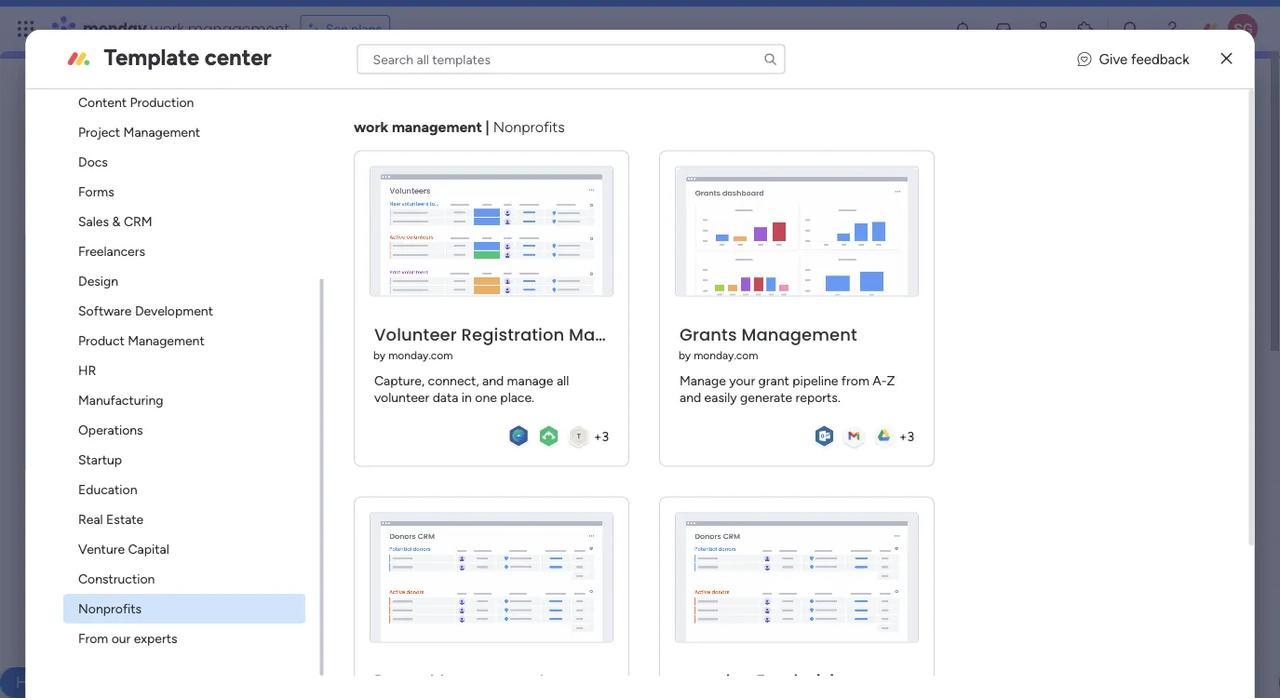Task type: describe. For each thing, give the bounding box(es) containing it.
registration
[[461, 323, 564, 346]]

projects,
[[253, 309, 304, 324]]

shared
[[403, 328, 442, 344]]

volunteer registration management by monday.com
[[373, 323, 684, 362]]

see plans
[[326, 21, 382, 37]]

help image
[[1163, 20, 1181, 38]]

smarter,
[[280, 328, 327, 344]]

getting started with work management button
[[171, 449, 1100, 522]]

estate
[[106, 512, 143, 527]]

work management templates element
[[44, 28, 320, 654]]

project management
[[78, 124, 200, 140]]

run
[[268, 289, 286, 305]]

monday.com inside volunteer registration management by monday.com
[[388, 348, 452, 362]]

1 heading from the left
[[369, 669, 613, 693]]

docs
[[78, 154, 107, 170]]

2 heading from the left
[[674, 669, 918, 693]]

feedback
[[1131, 51, 1189, 67]]

explore work management templates
[[208, 372, 425, 388]]

getting
[[241, 475, 298, 495]]

management for project
[[123, 124, 200, 140]]

inbox image
[[994, 20, 1013, 38]]

place. inside 'capture, connect, and manage all volunteer data in one place.'
[[500, 389, 534, 405]]

3 for registration
[[601, 428, 608, 444]]

close image
[[1221, 52, 1232, 66]]

|
[[485, 118, 489, 136]]

capital
[[128, 541, 169, 557]]

one inside 'capture, connect, and manage all volunteer data in one place.'
[[475, 389, 497, 405]]

&
[[112, 214, 120, 229]]

sales
[[78, 214, 108, 229]]

everyday
[[583, 289, 636, 305]]

give feedback link
[[1078, 49, 1189, 70]]

in inside manage and run all aspects of your work in one unified place. from everyday tasks, to advanced projects, and processes, monday work management allows you to connect the dots, work smarter, and achieve shared goals.
[[430, 289, 441, 305]]

operations
[[78, 422, 143, 438]]

v2 user feedback image
[[1078, 49, 1092, 70]]

z
[[886, 372, 895, 388]]

volunteer
[[374, 389, 429, 405]]

work management product
[[245, 239, 449, 259]]

you
[[599, 309, 620, 324]]

1 horizontal spatial to
[[675, 289, 688, 305]]

search image
[[763, 52, 778, 67]]

connect
[[639, 309, 687, 324]]

and left run
[[243, 289, 264, 305]]

generate
[[740, 389, 792, 405]]

search everything image
[[1122, 20, 1140, 38]]

experts
[[133, 631, 177, 647]]

connect,
[[427, 372, 479, 388]]

give feedback
[[1099, 51, 1189, 67]]

manage your grant pipeline from a-z and easily generate reports.
[[679, 372, 895, 405]]

sam green image
[[1228, 14, 1258, 44]]

capture, connect, and manage all volunteer data in one place.
[[374, 372, 569, 405]]

work inside 'explore work management templates' button
[[255, 372, 283, 388]]

templates
[[366, 372, 425, 388]]

select product image
[[17, 20, 35, 38]]

pipeline
[[792, 372, 838, 388]]

venture capital
[[78, 541, 169, 557]]

explore
[[208, 372, 252, 388]]

give
[[1099, 51, 1128, 67]]

startup
[[78, 452, 122, 468]]

manage and run all aspects of your work in one unified place. from everyday tasks, to advanced projects, and processes, monday work management allows you to connect the dots, work smarter, and achieve shared goals.
[[193, 289, 688, 344]]

a-
[[872, 372, 886, 388]]

apps image
[[1076, 20, 1095, 38]]

venture
[[78, 541, 124, 557]]

+ 3 for management
[[899, 428, 914, 444]]

management for grants
[[741, 323, 857, 346]]

0 vertical spatial monday
[[83, 18, 147, 39]]

grants
[[679, 323, 737, 346]]

and inside 'capture, connect, and manage all volunteer data in one place.'
[[482, 372, 503, 388]]

allows
[[559, 309, 595, 324]]

help
[[16, 673, 49, 692]]

place. inside manage and run all aspects of your work in one unified place. from everyday tasks, to advanced projects, and processes, monday work management allows you to connect the dots, work smarter, and achieve shared goals.
[[512, 289, 546, 305]]

production
[[129, 94, 194, 110]]

help button
[[0, 668, 65, 698]]

management inside manage and run all aspects of your work in one unified place. from everyday tasks, to advanced projects, and processes, monday work management allows you to connect the dots, work smarter, and achieve shared goals.
[[479, 309, 556, 324]]

tasks,
[[639, 289, 672, 305]]

manage for manage and run all aspects of your work in one unified place. from everyday tasks, to advanced projects, and processes, monday work management allows you to connect the dots, work smarter, and achieve shared goals.
[[193, 289, 240, 305]]

software
[[78, 303, 131, 319]]

reports.
[[795, 389, 840, 405]]

nonprofits inside work management templates element
[[78, 601, 141, 617]]

project
[[78, 124, 120, 140]]

from our experts
[[78, 631, 177, 647]]

center
[[205, 44, 271, 71]]

Search all templates search field
[[357, 44, 785, 74]]

development
[[134, 303, 213, 319]]

aspects
[[305, 289, 351, 305]]

management for product
[[127, 333, 204, 349]]

manufacturing
[[78, 392, 163, 408]]

from inside manage and run all aspects of your work in one unified place. from everyday tasks, to advanced projects, and processes, monday work management allows you to connect the dots, work smarter, and achieve shared goals.
[[550, 289, 580, 305]]

+ for management
[[899, 428, 907, 444]]

the
[[193, 328, 212, 344]]

software development
[[78, 303, 213, 319]]



Task type: locate. For each thing, give the bounding box(es) containing it.
+ 3 for registration
[[593, 428, 608, 444]]

monday.com down grants
[[693, 348, 758, 362]]

0 horizontal spatial + 3
[[593, 428, 608, 444]]

0 horizontal spatial to
[[623, 309, 636, 324]]

management up pipeline
[[741, 323, 857, 346]]

hr
[[78, 363, 96, 378]]

real estate
[[78, 512, 143, 527]]

and inside the manage your grant pipeline from a-z and easily generate reports.
[[679, 389, 701, 405]]

1 horizontal spatial heading
[[674, 669, 918, 693]]

0 vertical spatial nonprofits
[[493, 118, 564, 136]]

0 horizontal spatial your
[[370, 289, 396, 305]]

1 by from the left
[[373, 348, 385, 362]]

monday up template at top left
[[83, 18, 147, 39]]

in right data
[[461, 389, 471, 405]]

monday
[[83, 18, 147, 39], [398, 309, 445, 324]]

1 horizontal spatial in
[[461, 389, 471, 405]]

1 horizontal spatial monday.com
[[693, 348, 758, 362]]

content production
[[78, 94, 194, 110]]

1 vertical spatial place.
[[500, 389, 534, 405]]

1 vertical spatial one
[[475, 389, 497, 405]]

0 vertical spatial to
[[675, 289, 688, 305]]

dots,
[[216, 328, 245, 344]]

management down everyday on the top left
[[568, 323, 684, 346]]

1 horizontal spatial + 3
[[899, 428, 914, 444]]

management
[[188, 18, 289, 39], [305, 118, 482, 154], [391, 118, 482, 136], [286, 239, 385, 259], [479, 309, 556, 324], [286, 372, 363, 388], [437, 475, 536, 495]]

plans
[[351, 21, 382, 37]]

monday work management
[[83, 18, 289, 39]]

one down connect,
[[475, 389, 497, 405]]

from
[[841, 372, 869, 388]]

from
[[550, 289, 580, 305], [78, 631, 108, 647]]

1 horizontal spatial monday
[[398, 309, 445, 324]]

to right the you
[[623, 309, 636, 324]]

goals.
[[445, 328, 479, 344]]

0 vertical spatial manage
[[193, 289, 240, 305]]

and
[[243, 289, 264, 305], [307, 309, 329, 324], [330, 328, 352, 344], [482, 372, 503, 388], [679, 389, 701, 405]]

crm
[[123, 214, 152, 229]]

0 horizontal spatial nonprofits
[[78, 601, 141, 617]]

see
[[326, 21, 348, 37]]

easily
[[704, 389, 736, 405]]

getting started with work management
[[241, 475, 536, 495]]

from left 'our'
[[78, 631, 108, 647]]

our
[[111, 631, 130, 647]]

one inside manage and run all aspects of your work in one unified place. from everyday tasks, to advanced projects, and processes, monday work management allows you to connect the dots, work smarter, and achieve shared goals.
[[444, 289, 466, 305]]

grants management by monday.com
[[678, 323, 857, 362]]

0 horizontal spatial manage
[[193, 289, 240, 305]]

0 vertical spatial place.
[[512, 289, 546, 305]]

template center
[[104, 44, 271, 71]]

2 by from the left
[[678, 348, 690, 362]]

management inside the grants management by monday.com
[[741, 323, 857, 346]]

all right manage
[[556, 372, 569, 388]]

design
[[78, 273, 118, 289]]

your inside the manage your grant pipeline from a-z and easily generate reports.
[[729, 372, 755, 388]]

by down achieve
[[373, 348, 385, 362]]

of
[[354, 289, 366, 305]]

in up the shared
[[430, 289, 441, 305]]

2 + from the left
[[899, 428, 907, 444]]

notifications image
[[953, 20, 972, 38]]

monday.com inside the grants management by monday.com
[[693, 348, 758, 362]]

1 horizontal spatial 3
[[907, 428, 914, 444]]

invite members image
[[1035, 20, 1054, 38]]

with
[[360, 475, 393, 495]]

work
[[150, 18, 184, 39], [231, 118, 297, 154], [353, 118, 388, 136], [245, 239, 282, 259], [399, 289, 427, 305], [448, 309, 476, 324], [248, 328, 276, 344], [255, 372, 283, 388], [397, 475, 433, 495]]

0 horizontal spatial monday
[[83, 18, 147, 39]]

all inside 'capture, connect, and manage all volunteer data in one place.'
[[556, 372, 569, 388]]

by
[[373, 348, 385, 362], [678, 348, 690, 362]]

0 vertical spatial from
[[550, 289, 580, 305]]

achieve
[[355, 328, 400, 344]]

manage
[[193, 289, 240, 305], [679, 372, 726, 388]]

unified
[[469, 289, 509, 305]]

1 vertical spatial all
[[556, 372, 569, 388]]

processes,
[[332, 309, 394, 324]]

1 horizontal spatial nonprofits
[[493, 118, 564, 136]]

+ for registration
[[593, 428, 601, 444]]

your inside manage and run all aspects of your work in one unified place. from everyday tasks, to advanced projects, and processes, monday work management allows you to connect the dots, work smarter, and achieve shared goals.
[[370, 289, 396, 305]]

nonprofits down construction
[[78, 601, 141, 617]]

1 + from the left
[[593, 428, 601, 444]]

explore work management templates button
[[193, 365, 440, 395]]

monday up the shared
[[398, 309, 445, 324]]

grant
[[758, 372, 789, 388]]

1 horizontal spatial from
[[550, 289, 580, 305]]

place. right unified on the left of the page
[[512, 289, 546, 305]]

management inside button
[[286, 372, 363, 388]]

1 vertical spatial monday
[[398, 309, 445, 324]]

and left easily
[[679, 389, 701, 405]]

manage up advanced
[[193, 289, 240, 305]]

all right run
[[290, 289, 302, 305]]

volunteer
[[374, 323, 456, 346]]

sales & crm
[[78, 214, 152, 229]]

from up allows
[[550, 289, 580, 305]]

see plans button
[[300, 15, 390, 43]]

0 vertical spatial in
[[430, 289, 441, 305]]

heading
[[369, 669, 613, 693], [674, 669, 918, 693]]

0 vertical spatial your
[[370, 289, 396, 305]]

0 horizontal spatial from
[[78, 631, 108, 647]]

template
[[104, 44, 199, 71]]

0 vertical spatial one
[[444, 289, 466, 305]]

your
[[370, 289, 396, 305], [729, 372, 755, 388]]

0 horizontal spatial all
[[290, 289, 302, 305]]

work management | nonprofits
[[353, 118, 564, 136]]

manage inside the manage your grant pipeline from a-z and easily generate reports.
[[679, 372, 726, 388]]

manage for manage your grant pipeline from a-z and easily generate reports.
[[679, 372, 726, 388]]

all inside manage and run all aspects of your work in one unified place. from everyday tasks, to advanced projects, and processes, monday work management allows you to connect the dots, work smarter, and achieve shared goals.
[[290, 289, 302, 305]]

by inside the grants management by monday.com
[[678, 348, 690, 362]]

content
[[78, 94, 126, 110]]

manage inside manage and run all aspects of your work in one unified place. from everyday tasks, to advanced projects, and processes, monday work management allows you to connect the dots, work smarter, and achieve shared goals.
[[193, 289, 240, 305]]

1 3 from the left
[[601, 428, 608, 444]]

by inside volunteer registration management by monday.com
[[373, 348, 385, 362]]

all
[[290, 289, 302, 305], [556, 372, 569, 388]]

nonprofits
[[493, 118, 564, 136], [78, 601, 141, 617]]

0 horizontal spatial heading
[[369, 669, 613, 693]]

0 horizontal spatial monday.com
[[388, 348, 452, 362]]

in
[[430, 289, 441, 305], [461, 389, 471, 405]]

management down the production
[[123, 124, 200, 140]]

in inside 'capture, connect, and manage all volunteer data in one place.'
[[461, 389, 471, 405]]

forms
[[78, 184, 114, 200]]

real
[[78, 512, 103, 527]]

1 horizontal spatial manage
[[679, 372, 726, 388]]

and down aspects
[[307, 309, 329, 324]]

1 vertical spatial from
[[78, 631, 108, 647]]

0 horizontal spatial by
[[373, 348, 385, 362]]

from inside work management templates element
[[78, 631, 108, 647]]

1 vertical spatial to
[[623, 309, 636, 324]]

manage
[[507, 372, 553, 388]]

3
[[601, 428, 608, 444], [907, 428, 914, 444]]

monday inside manage and run all aspects of your work in one unified place. from everyday tasks, to advanced projects, and processes, monday work management allows you to connect the dots, work smarter, and achieve shared goals.
[[398, 309, 445, 324]]

0 horizontal spatial 3
[[601, 428, 608, 444]]

education
[[78, 482, 137, 498]]

work management
[[231, 118, 482, 154]]

1 horizontal spatial +
[[899, 428, 907, 444]]

your up easily
[[729, 372, 755, 388]]

0 horizontal spatial in
[[430, 289, 441, 305]]

None search field
[[357, 44, 785, 74]]

freelancers
[[78, 243, 145, 259]]

capture,
[[374, 372, 424, 388]]

management inside dropdown button
[[437, 475, 536, 495]]

started
[[302, 475, 356, 495]]

advanced
[[193, 309, 250, 324]]

0 vertical spatial all
[[290, 289, 302, 305]]

place. down manage
[[500, 389, 534, 405]]

1 horizontal spatial one
[[475, 389, 497, 405]]

1 vertical spatial your
[[729, 372, 755, 388]]

1 horizontal spatial by
[[678, 348, 690, 362]]

to
[[675, 289, 688, 305], [623, 309, 636, 324]]

0 horizontal spatial +
[[593, 428, 601, 444]]

1 monday.com from the left
[[388, 348, 452, 362]]

manage up easily
[[679, 372, 726, 388]]

data
[[432, 389, 458, 405]]

construction
[[78, 571, 154, 587]]

1 vertical spatial nonprofits
[[78, 601, 141, 617]]

work inside "getting started with work management" dropdown button
[[397, 475, 433, 495]]

2 monday.com from the left
[[693, 348, 758, 362]]

2 + 3 from the left
[[899, 428, 914, 444]]

2 3 from the left
[[907, 428, 914, 444]]

management inside volunteer registration management by monday.com
[[568, 323, 684, 346]]

and down processes,
[[330, 328, 352, 344]]

1 vertical spatial manage
[[679, 372, 726, 388]]

product management
[[78, 333, 204, 349]]

1 horizontal spatial your
[[729, 372, 755, 388]]

product
[[78, 333, 124, 349]]

one left unified on the left of the page
[[444, 289, 466, 305]]

and left manage
[[482, 372, 503, 388]]

product
[[389, 239, 449, 259]]

management down development
[[127, 333, 204, 349]]

3 for management
[[907, 428, 914, 444]]

one
[[444, 289, 466, 305], [475, 389, 497, 405]]

1 vertical spatial in
[[461, 389, 471, 405]]

1 horizontal spatial all
[[556, 372, 569, 388]]

by down grants
[[678, 348, 690, 362]]

0 horizontal spatial one
[[444, 289, 466, 305]]

to right tasks,
[[675, 289, 688, 305]]

management
[[123, 124, 200, 140], [568, 323, 684, 346], [741, 323, 857, 346], [127, 333, 204, 349]]

your right of
[[370, 289, 396, 305]]

monday.com down the shared
[[388, 348, 452, 362]]

1 + 3 from the left
[[593, 428, 608, 444]]

nonprofits right |
[[493, 118, 564, 136]]



Task type: vqa. For each thing, say whether or not it's contained in the screenshot.
And in the Capture, connect, and manage all volunteer data in one place.
yes



